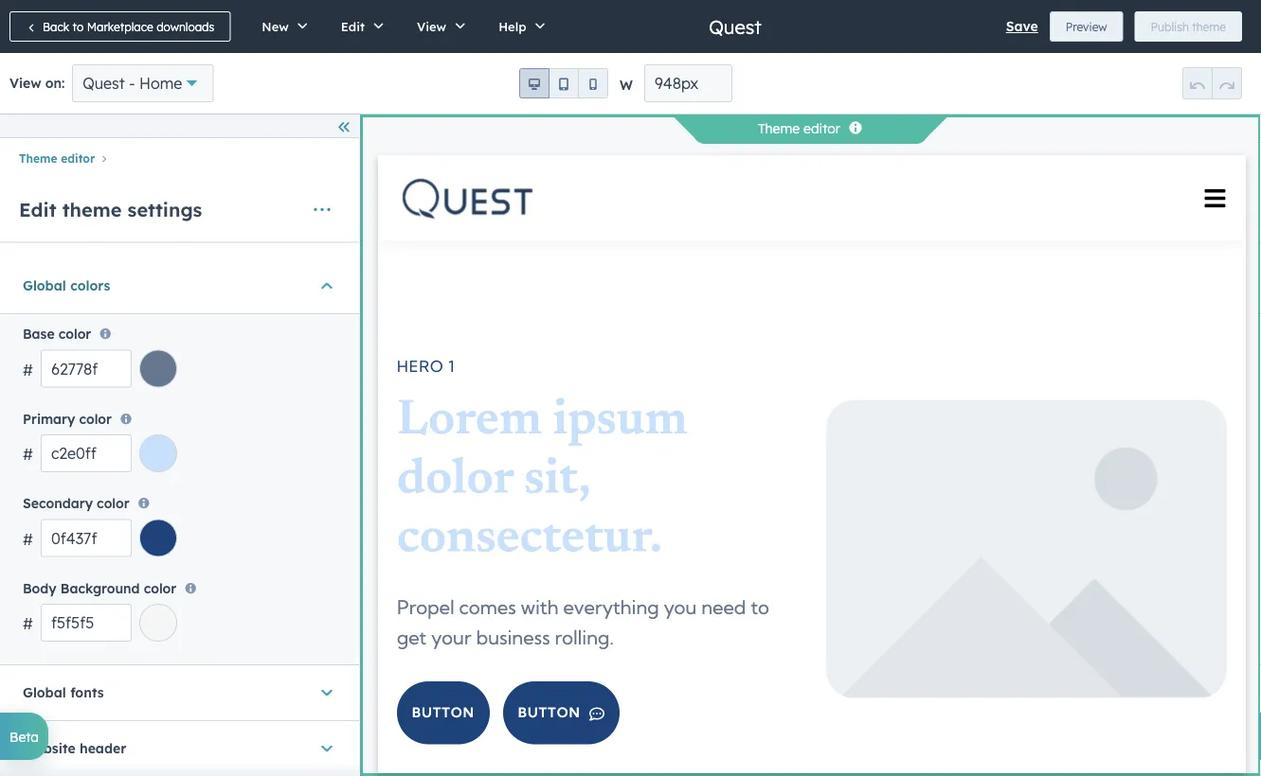 Task type: vqa. For each thing, say whether or not it's contained in the screenshot.
'Enjoying the beta?' button
no



Task type: locate. For each thing, give the bounding box(es) containing it.
# down primary
[[23, 445, 33, 464]]

caret image for global fonts
[[321, 683, 333, 702]]

view left on:
[[9, 75, 41, 91]]

base color
[[23, 326, 91, 342]]

# down base
[[23, 360, 33, 379]]

1 vertical spatial theme editor
[[19, 151, 95, 166]]

0 horizontal spatial view
[[9, 75, 41, 91]]

website header
[[23, 741, 126, 757]]

quest
[[709, 15, 762, 38], [83, 74, 125, 93]]

global left colors
[[23, 277, 66, 294]]

# for base color
[[23, 360, 33, 379]]

global for global colors
[[23, 277, 66, 294]]

view
[[417, 18, 446, 34], [9, 75, 41, 91]]

header
[[80, 741, 126, 757]]

0 vertical spatial edit
[[341, 18, 365, 34]]

0 horizontal spatial group
[[519, 68, 608, 99]]

0 vertical spatial global
[[23, 277, 66, 294]]

theme editor
[[758, 120, 841, 137], [19, 151, 95, 166]]

back to marketplace downloads button
[[9, 11, 231, 42]]

global
[[23, 277, 66, 294], [23, 685, 66, 701]]

global left the 'fonts'
[[23, 685, 66, 701]]

0 vertical spatial theme
[[758, 120, 800, 137]]

1 horizontal spatial theme editor
[[758, 120, 841, 137]]

0 vertical spatial quest
[[709, 15, 762, 38]]

1 horizontal spatial edit
[[341, 18, 365, 34]]

settings
[[128, 198, 202, 222]]

1 caret image from the top
[[321, 683, 333, 702]]

0 horizontal spatial theme
[[62, 198, 122, 222]]

0 horizontal spatial editor
[[61, 151, 95, 166]]

1 vertical spatial global
[[23, 685, 66, 701]]

color for secondary color
[[97, 495, 129, 512]]

save button
[[1006, 15, 1038, 38]]

1 vertical spatial quest
[[83, 74, 125, 93]]

secondary
[[23, 495, 93, 512]]

color
[[58, 326, 91, 342], [79, 410, 112, 427], [97, 495, 129, 512], [144, 580, 176, 597]]

color right primary
[[79, 410, 112, 427]]

view button
[[397, 0, 479, 53]]

theme for edit
[[62, 198, 122, 222]]

caret image
[[321, 683, 333, 702], [321, 739, 333, 758]]

view inside button
[[417, 18, 446, 34]]

# down secondary
[[23, 530, 33, 548]]

edit for edit theme settings
[[19, 198, 56, 222]]

editor
[[804, 120, 841, 137], [61, 151, 95, 166]]

4 # from the top
[[23, 614, 33, 633]]

None text field
[[41, 604, 132, 642]]

1 # from the top
[[23, 360, 33, 379]]

1 vertical spatial theme
[[19, 151, 57, 166]]

base
[[23, 326, 55, 342]]

1 vertical spatial edit
[[19, 198, 56, 222]]

publish theme
[[1151, 19, 1226, 34]]

0 horizontal spatial theme editor
[[19, 151, 95, 166]]

back to marketplace downloads
[[43, 19, 214, 34]]

global inside "dropdown button"
[[23, 277, 66, 294]]

website
[[23, 741, 75, 757]]

back
[[43, 19, 69, 34]]

new
[[262, 18, 289, 34]]

#
[[23, 360, 33, 379], [23, 445, 33, 464], [23, 530, 33, 548], [23, 614, 33, 633]]

color right base
[[58, 326, 91, 342]]

caret image
[[321, 276, 333, 295]]

quest - home
[[83, 74, 182, 93]]

2 global from the top
[[23, 685, 66, 701]]

group left w
[[519, 68, 608, 99]]

group
[[1183, 67, 1242, 99], [519, 68, 608, 99]]

# down the body
[[23, 614, 33, 633]]

0 vertical spatial theme editor
[[758, 120, 841, 137]]

theme right publish
[[1192, 19, 1226, 34]]

group down publish theme
[[1183, 67, 1242, 99]]

theme
[[758, 120, 800, 137], [19, 151, 57, 166]]

1 global from the top
[[23, 277, 66, 294]]

edit down theme editor button
[[19, 198, 56, 222]]

1 vertical spatial view
[[9, 75, 41, 91]]

0 vertical spatial view
[[417, 18, 446, 34]]

theme editor inside navigation
[[19, 151, 95, 166]]

caret image inside "website header" dropdown button
[[321, 739, 333, 758]]

2 # from the top
[[23, 445, 33, 464]]

0 vertical spatial caret image
[[321, 683, 333, 702]]

quest left -
[[83, 74, 125, 93]]

quest up the 'w' text field
[[709, 15, 762, 38]]

primary color
[[23, 410, 112, 427]]

1 horizontal spatial view
[[417, 18, 446, 34]]

primary
[[23, 410, 75, 427]]

caret image inside global fonts dropdown button
[[321, 683, 333, 702]]

None text field
[[41, 349, 132, 387], [41, 434, 132, 472], [41, 519, 132, 557], [41, 349, 132, 387], [41, 434, 132, 472], [41, 519, 132, 557]]

global inside dropdown button
[[23, 685, 66, 701]]

# for primary color
[[23, 445, 33, 464]]

quest - home button
[[72, 64, 213, 102]]

# for secondary color
[[23, 530, 33, 548]]

0 horizontal spatial quest
[[83, 74, 125, 93]]

color right secondary
[[97, 495, 129, 512]]

view right edit button
[[417, 18, 446, 34]]

3 # from the top
[[23, 530, 33, 548]]

1 vertical spatial caret image
[[321, 739, 333, 758]]

1 vertical spatial theme
[[62, 198, 122, 222]]

theme inside button
[[1192, 19, 1226, 34]]

view for view
[[417, 18, 446, 34]]

quest for quest - home
[[83, 74, 125, 93]]

beta button
[[0, 713, 48, 761]]

edit
[[341, 18, 365, 34], [19, 198, 56, 222]]

edit theme settings
[[19, 198, 202, 222]]

1 horizontal spatial theme
[[1192, 19, 1226, 34]]

edit inside button
[[341, 18, 365, 34]]

0 vertical spatial theme
[[1192, 19, 1226, 34]]

help button
[[479, 0, 559, 53]]

0 vertical spatial editor
[[804, 120, 841, 137]]

new button
[[242, 0, 321, 53]]

0 horizontal spatial edit
[[19, 198, 56, 222]]

theme down theme editor button
[[62, 198, 122, 222]]

1 vertical spatial editor
[[61, 151, 95, 166]]

quest inside "quest - home" popup button
[[83, 74, 125, 93]]

secondary color
[[23, 495, 129, 512]]

0 horizontal spatial theme
[[19, 151, 57, 166]]

1 horizontal spatial quest
[[709, 15, 762, 38]]

caret image for website header
[[321, 739, 333, 758]]

theme editor navigation
[[0, 146, 359, 170]]

2 caret image from the top
[[321, 739, 333, 758]]

website header button
[[23, 721, 336, 776]]

edit for edit
[[341, 18, 365, 34]]

publish theme button
[[1135, 11, 1242, 42]]

edit right new button
[[341, 18, 365, 34]]

1 horizontal spatial editor
[[804, 120, 841, 137]]

theme
[[1192, 19, 1226, 34], [62, 198, 122, 222]]



Task type: describe. For each thing, give the bounding box(es) containing it.
color right background
[[144, 580, 176, 597]]

save
[[1006, 18, 1038, 35]]

preview button
[[1050, 11, 1123, 42]]

color for primary color
[[79, 410, 112, 427]]

w
[[620, 77, 633, 93]]

quest for quest
[[709, 15, 762, 38]]

background
[[60, 580, 140, 597]]

global for global fonts
[[23, 685, 66, 701]]

body
[[23, 580, 57, 597]]

global fonts
[[23, 685, 104, 701]]

1 horizontal spatial theme
[[758, 120, 800, 137]]

view for view on:
[[9, 75, 41, 91]]

help
[[499, 18, 526, 34]]

-
[[129, 74, 135, 93]]

theme for publish
[[1192, 19, 1226, 34]]

theme inside theme editor navigation
[[19, 151, 57, 166]]

marketplace
[[87, 19, 153, 34]]

view on:
[[9, 75, 65, 91]]

home
[[139, 74, 182, 93]]

global colors
[[23, 277, 110, 294]]

on:
[[45, 75, 65, 91]]

publish
[[1151, 19, 1189, 34]]

body background color
[[23, 580, 176, 597]]

# for body background color
[[23, 614, 33, 633]]

fonts
[[70, 685, 104, 701]]

to
[[73, 19, 84, 34]]

global fonts button
[[23, 665, 336, 720]]

W text field
[[644, 64, 732, 102]]

edit button
[[321, 0, 397, 53]]

1 horizontal spatial group
[[1183, 67, 1242, 99]]

beta
[[9, 729, 39, 745]]

theme editor button
[[19, 151, 95, 166]]

global colors button
[[23, 258, 336, 313]]

editor inside navigation
[[61, 151, 95, 166]]

color for base color
[[58, 326, 91, 342]]

preview
[[1066, 19, 1107, 34]]

colors
[[70, 277, 110, 294]]

downloads
[[156, 19, 214, 34]]



